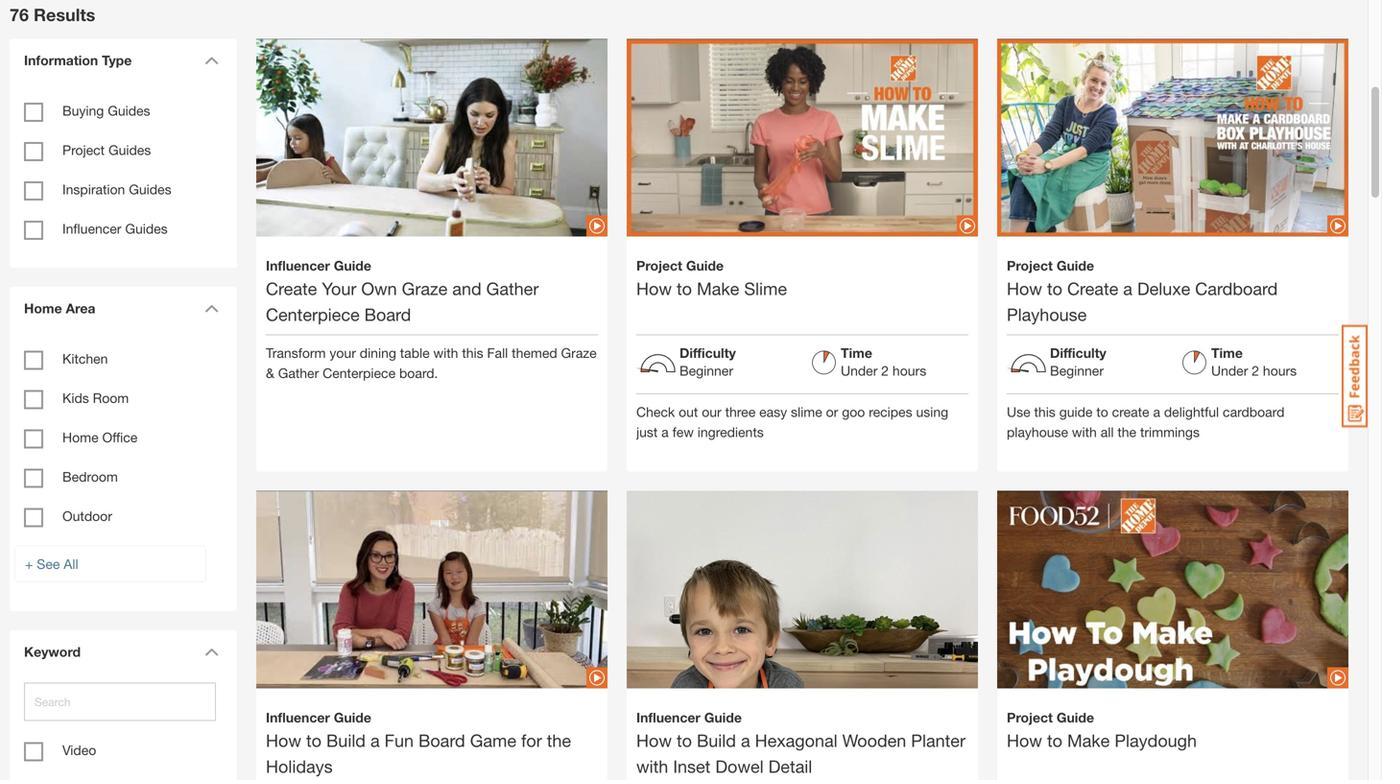 Task type: locate. For each thing, give the bounding box(es) containing it.
project inside project guide how to make playdough
[[1007, 710, 1053, 725]]

beginner
[[680, 363, 733, 379], [1050, 363, 1104, 379]]

1 vertical spatial graze
[[561, 345, 597, 361]]

1 vertical spatial this
[[1034, 404, 1056, 420]]

s
[[86, 4, 95, 25]]

1 difficulty beginner from the left
[[680, 345, 736, 379]]

0 vertical spatial make
[[697, 278, 739, 299]]

board down own
[[364, 304, 411, 325]]

for
[[521, 730, 542, 751]]

0 horizontal spatial under
[[841, 363, 878, 379]]

under up cardboard
[[1211, 363, 1248, 379]]

time for how to make slime
[[841, 345, 872, 361]]

caret icon image inside keyword button
[[204, 648, 219, 656]]

0 horizontal spatial beginner
[[680, 363, 733, 379]]

build inside influencer guide how to build a fun board game for the holidays
[[326, 730, 366, 751]]

a left "few"
[[661, 424, 669, 440]]

a up trimmings
[[1153, 404, 1160, 420]]

guide for game
[[334, 710, 371, 725]]

0 horizontal spatial time
[[841, 345, 872, 361]]

with inside influencer guide how to build a hexagonal wooden planter with inset dowel detail
[[636, 756, 668, 777]]

2 up cardboard
[[1252, 363, 1259, 379]]

guides down inspiration guides
[[125, 221, 168, 237]]

1 vertical spatial gather
[[278, 365, 319, 381]]

this up playhouse
[[1034, 404, 1056, 420]]

to
[[677, 278, 692, 299], [1047, 278, 1062, 299], [1096, 404, 1108, 420], [306, 730, 322, 751], [677, 730, 692, 751], [1047, 730, 1062, 751]]

1 caret icon image from the top
[[204, 56, 219, 65]]

guides up inspiration guides
[[108, 142, 151, 158]]

0 horizontal spatial the
[[547, 730, 571, 751]]

time under 2 hours up cardboard
[[1211, 345, 1297, 379]]

2 for how to make slime
[[881, 363, 889, 379]]

with
[[433, 345, 458, 361], [1072, 424, 1097, 440], [636, 756, 668, 777]]

2 under from the left
[[1211, 363, 1248, 379]]

a for delightful
[[1153, 404, 1160, 420]]

2 hours from the left
[[1263, 363, 1297, 379]]

+ see all button
[[14, 546, 206, 583]]

how inside influencer guide how to build a hexagonal wooden planter with inset dowel detail
[[636, 730, 672, 751]]

caret icon image inside "home area" button
[[204, 304, 219, 313]]

+ see all
[[25, 556, 78, 572]]

guides
[[108, 103, 150, 119], [108, 142, 151, 158], [129, 181, 171, 197], [125, 221, 168, 237]]

0 horizontal spatial this
[[462, 345, 483, 361]]

create up playhouse at the top right of page
[[1067, 278, 1118, 299]]

1 horizontal spatial beginner
[[1050, 363, 1104, 379]]

slime
[[744, 278, 787, 299]]

1 horizontal spatial hours
[[1263, 363, 1297, 379]]

build left fun
[[326, 730, 366, 751]]

guide inside influencer guide how to build a fun board game for the holidays
[[334, 710, 371, 725]]

1 vertical spatial make
[[1067, 730, 1110, 751]]

3 caret icon image from the top
[[204, 648, 219, 656]]

0 horizontal spatial with
[[433, 345, 458, 361]]

create
[[266, 278, 317, 299], [1067, 278, 1118, 299]]

to inside influencer guide how to build a hexagonal wooden planter with inset dowel detail
[[677, 730, 692, 751]]

this left fall
[[462, 345, 483, 361]]

hours for how to make slime
[[893, 363, 926, 379]]

gather inside influencer guide create your own graze and gather centerpiece board
[[486, 278, 539, 299]]

inspiration
[[62, 181, 125, 197]]

1 vertical spatial the
[[547, 730, 571, 751]]

2 beginner from the left
[[1050, 363, 1104, 379]]

caret icon image inside information type 'button'
[[204, 56, 219, 65]]

graze left and
[[402, 278, 448, 299]]

graze
[[402, 278, 448, 299], [561, 345, 597, 361]]

caret icon image
[[204, 56, 219, 65], [204, 304, 219, 313], [204, 648, 219, 656]]

1 horizontal spatial make
[[1067, 730, 1110, 751]]

how
[[636, 278, 672, 299], [1007, 278, 1042, 299], [266, 730, 301, 751], [636, 730, 672, 751], [1007, 730, 1042, 751]]

to inside project guide how to create a deluxe cardboard playhouse
[[1047, 278, 1062, 299]]

holidays
[[266, 756, 333, 777]]

make inside 'project guide how to make slime'
[[697, 278, 739, 299]]

1 horizontal spatial this
[[1034, 404, 1056, 420]]

centerpiece inside transform your dining table with this fall themed graze & gather centerpiece board.
[[323, 365, 396, 381]]

76 result s
[[10, 4, 95, 25]]

wooden
[[842, 730, 906, 751]]

influencer inside influencer guide how to build a hexagonal wooden planter with inset dowel detail
[[636, 710, 701, 725]]

2 vertical spatial with
[[636, 756, 668, 777]]

with down guide
[[1072, 424, 1097, 440]]

graze right themed at the left
[[561, 345, 597, 361]]

dining
[[360, 345, 396, 361]]

how inside 'project guide how to make slime'
[[636, 278, 672, 299]]

difficulty beginner for make
[[680, 345, 736, 379]]

2 horizontal spatial with
[[1072, 424, 1097, 440]]

1 create from the left
[[266, 278, 317, 299]]

out
[[679, 404, 698, 420]]

a inside project guide how to create a deluxe cardboard playhouse
[[1123, 278, 1133, 299]]

1 time under 2 hours from the left
[[841, 345, 926, 379]]

2 create from the left
[[1067, 278, 1118, 299]]

a inside influencer guide how to build a fun board game for the holidays
[[370, 730, 380, 751]]

a up dowel
[[741, 730, 750, 751]]

how inside influencer guide how to build a fun board game for the holidays
[[266, 730, 301, 751]]

1 vertical spatial board
[[418, 730, 465, 751]]

under
[[841, 363, 878, 379], [1211, 363, 1248, 379]]

beginner up our
[[680, 363, 733, 379]]

guides up influencer guides
[[129, 181, 171, 197]]

how to build a fun board game for the holidays image
[[256, 458, 608, 722]]

1 vertical spatial with
[[1072, 424, 1097, 440]]

just
[[636, 424, 658, 440]]

2 for how to create a deluxe cardboard playhouse
[[1252, 363, 1259, 379]]

how inside project guide how to make playdough
[[1007, 730, 1042, 751]]

project inside 'project guide how to make slime'
[[636, 258, 682, 273]]

a left fun
[[370, 730, 380, 751]]

0 horizontal spatial graze
[[402, 278, 448, 299]]

0 horizontal spatial 2
[[881, 363, 889, 379]]

delightful
[[1164, 404, 1219, 420]]

1 build from the left
[[326, 730, 366, 751]]

1 hours from the left
[[893, 363, 926, 379]]

2 time under 2 hours from the left
[[1211, 345, 1297, 379]]

create left your
[[266, 278, 317, 299]]

difficulty beginner up our
[[680, 345, 736, 379]]

1 vertical spatial centerpiece
[[323, 365, 396, 381]]

1 horizontal spatial difficulty
[[1050, 345, 1106, 361]]

cardboard
[[1195, 278, 1278, 299]]

the
[[1118, 424, 1136, 440], [547, 730, 571, 751]]

0 horizontal spatial gather
[[278, 365, 319, 381]]

time under 2 hours for how to create a deluxe cardboard playhouse
[[1211, 345, 1297, 379]]

influencer up inset
[[636, 710, 701, 725]]

project guides
[[62, 142, 151, 158]]

fun
[[385, 730, 414, 751]]

to inside project guide how to make playdough
[[1047, 730, 1062, 751]]

create inside influencer guide create your own graze and gather centerpiece board
[[266, 278, 317, 299]]

gather
[[486, 278, 539, 299], [278, 365, 319, 381]]

gather inside transform your dining table with this fall themed graze & gather centerpiece board.
[[278, 365, 319, 381]]

time up goo
[[841, 345, 872, 361]]

0 horizontal spatial board
[[364, 304, 411, 325]]

guide inside influencer guide how to build a hexagonal wooden planter with inset dowel detail
[[704, 710, 742, 725]]

make
[[697, 278, 739, 299], [1067, 730, 1110, 751]]

your
[[322, 278, 356, 299]]

0 vertical spatial centerpiece
[[266, 304, 360, 325]]

with left inset
[[636, 756, 668, 777]]

make inside project guide how to make playdough
[[1067, 730, 1110, 751]]

under up goo
[[841, 363, 878, 379]]

0 horizontal spatial difficulty
[[680, 345, 736, 361]]

difficulty up our
[[680, 345, 736, 361]]

result
[[34, 4, 86, 25]]

under for how to make slime
[[841, 363, 878, 379]]

information type button
[[14, 39, 226, 82]]

guides for project guides
[[108, 142, 151, 158]]

hours
[[893, 363, 926, 379], [1263, 363, 1297, 379]]

1 vertical spatial caret icon image
[[204, 304, 219, 313]]

guide for planter
[[704, 710, 742, 725]]

influencer up holidays
[[266, 710, 330, 725]]

influencer up your
[[266, 258, 330, 273]]

0 horizontal spatial difficulty beginner
[[680, 345, 736, 379]]

using
[[916, 404, 948, 420]]

to inside use this guide to create a delightful cardboard playhouse with all the trimmings
[[1096, 404, 1108, 420]]

build up dowel
[[697, 730, 736, 751]]

own
[[361, 278, 397, 299]]

1 horizontal spatial board
[[418, 730, 465, 751]]

playhouse
[[1007, 304, 1087, 325]]

guide
[[334, 258, 371, 273], [686, 258, 724, 273], [1057, 258, 1094, 273], [334, 710, 371, 725], [704, 710, 742, 725], [1057, 710, 1094, 725]]

1 horizontal spatial difficulty beginner
[[1050, 345, 1106, 379]]

guide inside project guide how to create a deluxe cardboard playhouse
[[1057, 258, 1094, 273]]

kids
[[62, 390, 89, 406]]

difficulty
[[680, 345, 736, 361], [1050, 345, 1106, 361]]

0 vertical spatial the
[[1118, 424, 1136, 440]]

time up cardboard
[[1211, 345, 1243, 361]]

time under 2 hours up recipes
[[841, 345, 926, 379]]

guide inside 'project guide how to make slime'
[[686, 258, 724, 273]]

0 horizontal spatial time under 2 hours
[[841, 345, 926, 379]]

how to create a deluxe cardboard playhouse image
[[997, 6, 1349, 270]]

under for how to create a deluxe cardboard playhouse
[[1211, 363, 1248, 379]]

1 time from the left
[[841, 345, 872, 361]]

1 horizontal spatial time under 2 hours
[[1211, 345, 1297, 379]]

the inside use this guide to create a delightful cardboard playhouse with all the trimmings
[[1118, 424, 1136, 440]]

how for how to build a hexagonal wooden planter with inset dowel detail
[[636, 730, 672, 751]]

create your own graze and gather centerpiece board image
[[256, 6, 608, 270]]

0 vertical spatial board
[[364, 304, 411, 325]]

1 horizontal spatial the
[[1118, 424, 1136, 440]]

guide inside influencer guide create your own graze and gather centerpiece board
[[334, 258, 371, 273]]

difficulty for create
[[1050, 345, 1106, 361]]

make left playdough at the bottom right
[[1067, 730, 1110, 751]]

0 horizontal spatial hours
[[893, 363, 926, 379]]

fall
[[487, 345, 508, 361]]

kids room
[[62, 390, 129, 406]]

caret icon image for type
[[204, 56, 219, 65]]

a left deluxe
[[1123, 278, 1133, 299]]

0 horizontal spatial make
[[697, 278, 739, 299]]

how for how to build a fun board game for the holidays
[[266, 730, 301, 751]]

home
[[62, 430, 98, 445]]

the right for
[[547, 730, 571, 751]]

0 vertical spatial caret icon image
[[204, 56, 219, 65]]

a inside check out our three easy slime or goo recipes using just a few ingredients
[[661, 424, 669, 440]]

hours up cardboard
[[1263, 363, 1297, 379]]

0 vertical spatial this
[[462, 345, 483, 361]]

build inside influencer guide how to build a hexagonal wooden planter with inset dowel detail
[[697, 730, 736, 751]]

guide
[[1059, 404, 1093, 420]]

1 horizontal spatial time
[[1211, 345, 1243, 361]]

see
[[37, 556, 60, 572]]

guide for centerpiece
[[334, 258, 371, 273]]

dowel
[[715, 756, 764, 777]]

board inside influencer guide create your own graze and gather centerpiece board
[[364, 304, 411, 325]]

2 time from the left
[[1211, 345, 1243, 361]]

a inside influencer guide how to build a hexagonal wooden planter with inset dowel detail
[[741, 730, 750, 751]]

a for hexagonal
[[741, 730, 750, 751]]

influencer
[[62, 221, 121, 237], [266, 258, 330, 273], [266, 710, 330, 725], [636, 710, 701, 725]]

influencer for board
[[266, 258, 330, 273]]

guide for playhouse
[[1057, 258, 1094, 273]]

home area button
[[14, 287, 226, 330]]

build
[[326, 730, 366, 751], [697, 730, 736, 751]]

a inside use this guide to create a delightful cardboard playhouse with all the trimmings
[[1153, 404, 1160, 420]]

1 difficulty from the left
[[680, 345, 736, 361]]

2 difficulty beginner from the left
[[1050, 345, 1106, 379]]

1 horizontal spatial build
[[697, 730, 736, 751]]

1 horizontal spatial 2
[[1252, 363, 1259, 379]]

1 horizontal spatial graze
[[561, 345, 597, 361]]

0 vertical spatial graze
[[402, 278, 448, 299]]

centerpiece
[[266, 304, 360, 325], [323, 365, 396, 381]]

beginner up guide
[[1050, 363, 1104, 379]]

with inside use this guide to create a delightful cardboard playhouse with all the trimmings
[[1072, 424, 1097, 440]]

how to make slime image
[[627, 6, 978, 270]]

difficulty beginner
[[680, 345, 736, 379], [1050, 345, 1106, 379]]

0 horizontal spatial build
[[326, 730, 366, 751]]

1 horizontal spatial under
[[1211, 363, 1248, 379]]

this inside use this guide to create a delightful cardboard playhouse with all the trimmings
[[1034, 404, 1056, 420]]

all
[[64, 556, 78, 572]]

a
[[1123, 278, 1133, 299], [1153, 404, 1160, 420], [661, 424, 669, 440], [370, 730, 380, 751], [741, 730, 750, 751]]

2 difficulty from the left
[[1050, 345, 1106, 361]]

home office
[[62, 430, 138, 445]]

hours up recipes
[[893, 363, 926, 379]]

gather down transform in the top left of the page
[[278, 365, 319, 381]]

board
[[364, 304, 411, 325], [418, 730, 465, 751]]

1 under from the left
[[841, 363, 878, 379]]

1 horizontal spatial create
[[1067, 278, 1118, 299]]

0 vertical spatial gather
[[486, 278, 539, 299]]

+
[[25, 556, 33, 572]]

to for playhouse
[[1096, 404, 1108, 420]]

guides for buying guides
[[108, 103, 150, 119]]

1 2 from the left
[[881, 363, 889, 379]]

1 horizontal spatial with
[[636, 756, 668, 777]]

the right all
[[1118, 424, 1136, 440]]

1 horizontal spatial gather
[[486, 278, 539, 299]]

information
[[24, 52, 98, 68]]

influencer for with
[[636, 710, 701, 725]]

this
[[462, 345, 483, 361], [1034, 404, 1056, 420]]

0 vertical spatial with
[[433, 345, 458, 361]]

with right "table"
[[433, 345, 458, 361]]

2 up recipes
[[881, 363, 889, 379]]

0 horizontal spatial create
[[266, 278, 317, 299]]

difficulty down playhouse at the top right of page
[[1050, 345, 1106, 361]]

2 vertical spatial caret icon image
[[204, 648, 219, 656]]

influencer inside influencer guide how to build a fun board game for the holidays
[[266, 710, 330, 725]]

how to make playdough image
[[997, 458, 1349, 722]]

to inside influencer guide how to build a fun board game for the holidays
[[306, 730, 322, 751]]

influencer inside influencer guide create your own graze and gather centerpiece board
[[266, 258, 330, 273]]

our
[[702, 404, 721, 420]]

area
[[66, 300, 95, 316]]

board inside influencer guide how to build a fun board game for the holidays
[[418, 730, 465, 751]]

1 beginner from the left
[[680, 363, 733, 379]]

gather right and
[[486, 278, 539, 299]]

project inside project guide how to create a deluxe cardboard playhouse
[[1007, 258, 1053, 273]]

board right fun
[[418, 730, 465, 751]]

2
[[881, 363, 889, 379], [1252, 363, 1259, 379]]

2 build from the left
[[697, 730, 736, 751]]

how for how to make playdough
[[1007, 730, 1042, 751]]

beginner for create
[[1050, 363, 1104, 379]]

difficulty beginner up guide
[[1050, 345, 1106, 379]]

2 2 from the left
[[1252, 363, 1259, 379]]

make left slime
[[697, 278, 739, 299]]

the inside influencer guide how to build a fun board game for the holidays
[[547, 730, 571, 751]]

guides up project guides
[[108, 103, 150, 119]]

2 caret icon image from the top
[[204, 304, 219, 313]]

goo
[[842, 404, 865, 420]]

caret icon image for area
[[204, 304, 219, 313]]

your
[[330, 345, 356, 361]]



Task type: vqa. For each thing, say whether or not it's contained in the screenshot.
$ 1 37
no



Task type: describe. For each thing, give the bounding box(es) containing it.
with for playhouse
[[1072, 424, 1097, 440]]

hours for how to create a deluxe cardboard playhouse
[[1263, 363, 1297, 379]]

video
[[62, 742, 96, 758]]

office
[[102, 430, 138, 445]]

create
[[1112, 404, 1149, 420]]

beginner for make
[[680, 363, 733, 379]]

feedback link image
[[1342, 324, 1368, 428]]

graze inside influencer guide create your own graze and gather centerpiece board
[[402, 278, 448, 299]]

76
[[10, 4, 29, 25]]

few
[[672, 424, 694, 440]]

deluxe
[[1137, 278, 1190, 299]]

project guide how to make playdough
[[1007, 710, 1197, 751]]

transform
[[266, 345, 326, 361]]

guide inside project guide how to make playdough
[[1057, 710, 1094, 725]]

hexagonal
[[755, 730, 838, 751]]

detail
[[768, 756, 812, 777]]

create inside project guide how to create a deluxe cardboard playhouse
[[1067, 278, 1118, 299]]

project guide how to create a deluxe cardboard playhouse
[[1007, 258, 1278, 325]]

planter
[[911, 730, 966, 751]]

ingredients
[[698, 424, 764, 440]]

guides for influencer guides
[[125, 221, 168, 237]]

bedroom
[[62, 469, 118, 485]]

room
[[93, 390, 129, 406]]

time under 2 hours for how to make slime
[[841, 345, 926, 379]]

kitchen
[[62, 351, 108, 367]]

slime
[[791, 404, 822, 420]]

buying
[[62, 103, 104, 119]]

keyword
[[24, 644, 81, 660]]

Search search field
[[24, 683, 216, 721]]

&
[[266, 365, 274, 381]]

buying guides
[[62, 103, 150, 119]]

influencer down inspiration
[[62, 221, 121, 237]]

with for planter
[[636, 756, 668, 777]]

graze inside transform your dining table with this fall themed graze & gather centerpiece board.
[[561, 345, 597, 361]]

playdough
[[1115, 730, 1197, 751]]

to inside 'project guide how to make slime'
[[677, 278, 692, 299]]

home area
[[24, 300, 95, 316]]

and
[[452, 278, 482, 299]]

this inside transform your dining table with this fall themed graze & gather centerpiece board.
[[462, 345, 483, 361]]

a for deluxe
[[1123, 278, 1133, 299]]

project for slime
[[636, 258, 682, 273]]

influencer guide create your own graze and gather centerpiece board
[[266, 258, 539, 325]]

check out our three easy slime or goo recipes using just a few ingredients
[[636, 404, 948, 440]]

build for holidays
[[326, 730, 366, 751]]

or
[[826, 404, 838, 420]]

easy
[[759, 404, 787, 420]]

three
[[725, 404, 756, 420]]

inset
[[673, 756, 711, 777]]

outdoor
[[62, 508, 112, 524]]

with inside transform your dining table with this fall themed graze & gather centerpiece board.
[[433, 345, 458, 361]]

how inside project guide how to create a deluxe cardboard playhouse
[[1007, 278, 1042, 299]]

use
[[1007, 404, 1030, 420]]

influencer guide how to build a hexagonal wooden planter with inset dowel detail
[[636, 710, 966, 777]]

cardboard
[[1223, 404, 1285, 420]]

make for slime
[[697, 278, 739, 299]]

make for playdough
[[1067, 730, 1110, 751]]

type
[[102, 52, 132, 68]]

to for playhouse
[[1047, 278, 1062, 299]]

project guide how to make slime
[[636, 258, 787, 299]]

a for fun
[[370, 730, 380, 751]]

all
[[1101, 424, 1114, 440]]

use this guide to create a delightful cardboard playhouse with all the trimmings
[[1007, 404, 1285, 440]]

trimmings
[[1140, 424, 1200, 440]]

difficulty for make
[[680, 345, 736, 361]]

check
[[636, 404, 675, 420]]

project for a
[[1007, 258, 1053, 273]]

transform your dining table with this fall themed graze & gather centerpiece board.
[[266, 345, 597, 381]]

inspiration guides
[[62, 181, 171, 197]]

difficulty beginner for create
[[1050, 345, 1106, 379]]

themed
[[512, 345, 557, 361]]

board.
[[399, 365, 438, 381]]

centerpiece inside influencer guide create your own graze and gather centerpiece board
[[266, 304, 360, 325]]

guides for inspiration guides
[[129, 181, 171, 197]]

game
[[470, 730, 516, 751]]

project for playdough
[[1007, 710, 1053, 725]]

influencer for for
[[266, 710, 330, 725]]

time for how to create a deluxe cardboard playhouse
[[1211, 345, 1243, 361]]

information type
[[24, 52, 132, 68]]

keyword button
[[14, 631, 226, 673]]

home
[[24, 300, 62, 316]]

table
[[400, 345, 430, 361]]

influencer guide how to build a fun board game for the holidays
[[266, 710, 571, 777]]

playhouse
[[1007, 424, 1068, 440]]

influencer guides
[[62, 221, 168, 237]]

to for game
[[306, 730, 322, 751]]

to for planter
[[677, 730, 692, 751]]

recipes
[[869, 404, 912, 420]]

build for dowel
[[697, 730, 736, 751]]



